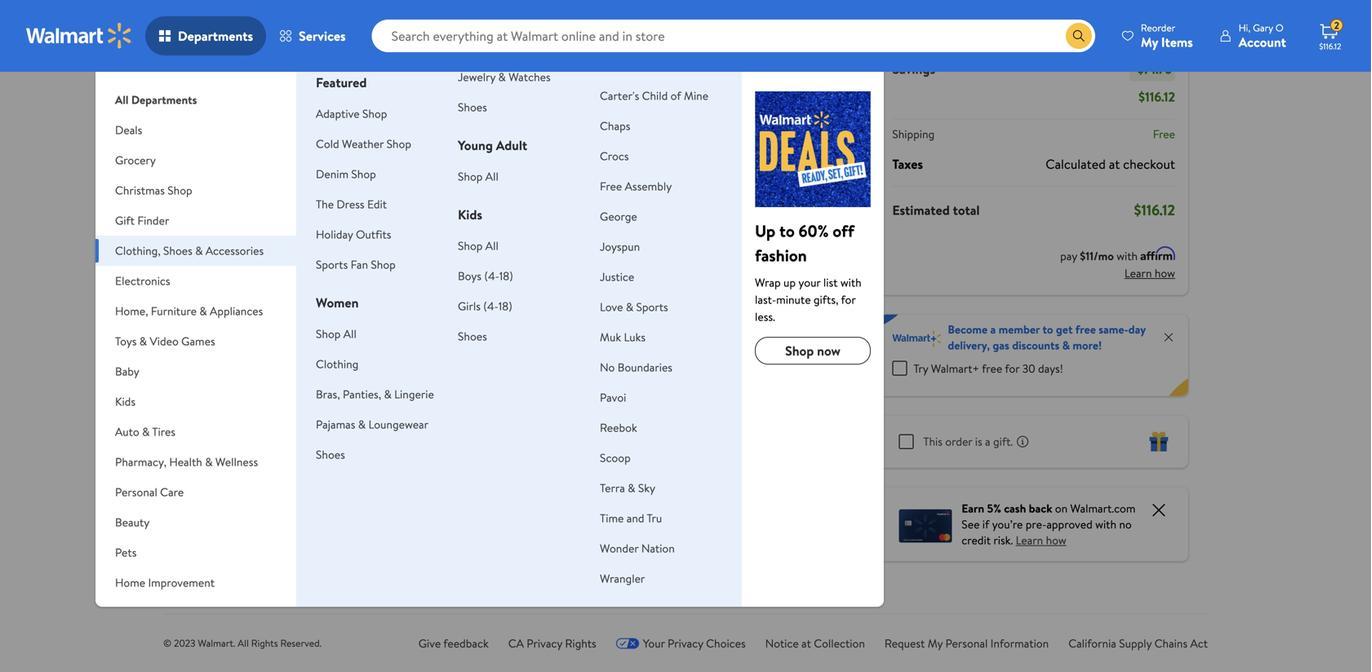 Task type: vqa. For each thing, say whether or not it's contained in the screenshot.
the Free associated with Free
yes



Task type: locate. For each thing, give the bounding box(es) containing it.
gift finder
[[115, 213, 169, 229]]

2-day shipping up the terra & sky
[[594, 457, 655, 471]]

jewelry & watches
[[458, 69, 551, 85]]

personal inside dropdown button
[[115, 484, 157, 500]]

0 horizontal spatial deal
[[345, 189, 364, 202]]

shipping inside 'now $7.49' group
[[751, 486, 786, 500]]

you're
[[992, 517, 1023, 533]]

chefman turbo fry stainless steel air fryer with basket divider, 8 quart
[[212, 376, 303, 466]]

welch's,
[[591, 391, 636, 408]]

kids up boys
[[458, 206, 482, 224]]

3 deal from the left
[[724, 189, 743, 202]]

1 horizontal spatial free
[[1153, 126, 1175, 142]]

1 vertical spatial free
[[600, 178, 622, 194]]

watches
[[509, 69, 551, 85]]

kids inside kids dropdown button
[[115, 394, 135, 410]]

add to cart image inside the now $16.98 group
[[600, 290, 620, 310]]

pavoi
[[600, 390, 626, 406]]

add to cart image inside 'now $7.49' group
[[726, 290, 746, 310]]

0 vertical spatial 18)
[[499, 268, 513, 284]]

0 horizontal spatial deals
[[115, 122, 142, 138]]

adaptive shop link
[[316, 106, 387, 122]]

more!
[[1073, 337, 1102, 353]]

0 horizontal spatial at
[[801, 636, 811, 652]]

to inside become a member to get free same-day delivery, gas discounts & more!
[[1043, 322, 1053, 337]]

my for personal
[[928, 636, 943, 652]]

1 horizontal spatial free
[[1075, 322, 1096, 337]]

0 horizontal spatial privacy
[[527, 636, 562, 652]]

18) for boys (4-18)
[[499, 268, 513, 284]]

shoes down girls
[[458, 328, 487, 344]]

add button left 'up'
[[720, 287, 779, 313]]

collection
[[814, 636, 865, 652]]

kids button
[[96, 387, 296, 417]]

3+ day shipping down basket
[[215, 463, 281, 477]]

affirm image
[[1141, 246, 1175, 260]]

0 horizontal spatial 3+ day shipping
[[215, 463, 281, 477]]

0 vertical spatial learn
[[1125, 265, 1152, 281]]

how down affirm icon
[[1155, 265, 1175, 281]]

now $349.00 $499.00 $349.00/ca xbox series x video game console, black
[[338, 337, 423, 444]]

beauty button
[[96, 508, 296, 538]]

2-day shipping inside the now $16.98 group
[[594, 457, 655, 471]]

1 vertical spatial 3+
[[215, 463, 227, 477]]

feedback
[[443, 636, 489, 652]]

day inside 'now $7.49' group
[[734, 486, 748, 500]]

1 vertical spatial pickup
[[720, 463, 749, 477]]

deal inside 'now $7.49' group
[[724, 189, 743, 202]]

0 horizontal spatial for
[[841, 292, 856, 308]]

0 horizontal spatial video
[[150, 333, 179, 349]]

$499.00
[[338, 358, 379, 374]]

deals up "grocery"
[[115, 122, 142, 138]]

0 vertical spatial my
[[1141, 33, 1158, 51]]

featured
[[316, 73, 367, 91]]

1 vertical spatial my
[[928, 636, 943, 652]]

shop all down young
[[458, 169, 499, 184]]

(4- right girls
[[483, 298, 498, 314]]

all up "grocery"
[[115, 92, 129, 108]]

1 vertical spatial (4-
[[483, 298, 498, 314]]

2 vertical spatial 3+ day shipping
[[720, 486, 786, 500]]

-$71.76
[[1133, 60, 1172, 78]]

learn right risk.
[[1016, 533, 1043, 548]]

1 add to cart image from the left
[[474, 290, 493, 310]]

departments up all departments link
[[178, 27, 253, 45]]

1 horizontal spatial add to cart image
[[726, 290, 746, 310]]

1 vertical spatial deals
[[275, 149, 310, 169]]

cold
[[316, 136, 339, 152]]

day left close walmart plus section icon
[[1128, 322, 1146, 337]]

$116.12 down the $71.76
[[1139, 88, 1175, 106]]

girls
[[458, 298, 481, 314]]

add button inside now $348.00 group
[[467, 287, 527, 313]]

0 vertical spatial deals
[[115, 122, 142, 138]]

0 vertical spatial how
[[1155, 265, 1175, 281]]

to inside up to 60% off fashion wrap up your list with last-minute gifts, for less.
[[779, 220, 795, 242]]

2 vertical spatial shop all
[[316, 326, 357, 342]]

& left 'more!' at bottom right
[[1062, 337, 1070, 353]]

add to cart image left the last-
[[726, 290, 746, 310]]

airwalk
[[600, 58, 636, 73]]

3+ day shipping
[[468, 25, 533, 39], [215, 463, 281, 477], [720, 486, 786, 500]]

to left get at right
[[1043, 322, 1053, 337]]

shop left now
[[785, 342, 814, 360]]

no boundaries
[[600, 360, 672, 375]]

tires
[[152, 424, 175, 440]]

1 horizontal spatial 3+ day shipping
[[468, 25, 533, 39]]

departments up deals "dropdown button"
[[131, 92, 197, 108]]

learn more about gifting image
[[1016, 435, 1029, 448]]

add inside the now $16.98 group
[[620, 292, 640, 308]]

$116.12 down '2'
[[1319, 41, 1341, 52]]

now inside now $349.00 $499.00 $349.00/ca xbox series x video game console, black
[[338, 337, 368, 358]]

1 vertical spatial learn how
[[1016, 533, 1066, 548]]

shop down "grocery" dropdown button
[[168, 182, 192, 198]]

delivery
[[380, 25, 415, 39]]

day inside now $49.00 group
[[229, 463, 243, 477]]

for left 30
[[1005, 361, 1020, 376]]

now inside group
[[212, 337, 241, 358]]

now up $349.00/ca
[[338, 337, 368, 358]]

3 add to cart image from the left
[[600, 290, 620, 310]]

video inside now $349.00 $499.00 $349.00/ca xbox series x video game console, black
[[338, 408, 371, 426]]

kids
[[458, 206, 482, 224], [115, 394, 135, 410]]

1 vertical spatial video
[[338, 408, 371, 426]]

0 vertical spatial a
[[990, 322, 996, 337]]

5 now from the left
[[717, 337, 746, 358]]

$348.00
[[497, 337, 551, 358]]

& inside become a member to get free same-day delivery, gas discounts & more!
[[1062, 337, 1070, 353]]

force
[[753, 394, 785, 412]]

and
[[627, 510, 644, 526]]

1 horizontal spatial to
[[1043, 322, 1053, 337]]

sports left fan
[[316, 257, 348, 273]]

1 vertical spatial learn
[[1016, 533, 1043, 548]]

xbox
[[338, 391, 366, 408]]

boys (4-18) link
[[458, 268, 513, 284]]

0 vertical spatial $116.12
[[1319, 41, 1341, 52]]

$24.28
[[591, 358, 624, 374]]

get
[[1056, 322, 1073, 337]]

a right is
[[985, 434, 990, 450]]

shop down young
[[458, 169, 483, 184]]

3 now from the left
[[465, 337, 494, 358]]

banner
[[879, 315, 1188, 396]]

0 horizontal spatial free
[[600, 178, 622, 194]]

3+ day shipping inside 'now $7.49' group
[[720, 486, 786, 500]]

0 horizontal spatial free
[[982, 361, 1002, 376]]

(4- for girls
[[483, 298, 498, 314]]

shop all link down young
[[458, 169, 499, 184]]

now for now $49.00
[[212, 337, 241, 358]]

this order is a gift.
[[923, 434, 1013, 450]]

console,
[[338, 426, 388, 444]]

free right get at right
[[1075, 322, 1096, 337]]

all up boys (4-18) link
[[485, 238, 499, 254]]

shop all link up boys (4-18) link
[[458, 238, 499, 254]]

1 privacy from the left
[[527, 636, 562, 652]]

now $348.00 group
[[465, 179, 561, 486]]

1 vertical spatial shop all link
[[458, 238, 499, 254]]

1 vertical spatial 3+ day shipping
[[215, 463, 281, 477]]

my right request
[[928, 636, 943, 652]]

2 deal from the left
[[597, 189, 617, 202]]

now left $7.49
[[717, 337, 746, 358]]

1 horizontal spatial for
[[1005, 361, 1020, 376]]

dismiss capital one banner image
[[1149, 501, 1169, 520]]

add button up now $49.00 in the left bottom of the page
[[215, 287, 274, 313]]

rights left 'privacy choices icon'
[[565, 636, 596, 652]]

add to cart image
[[221, 290, 241, 310], [348, 290, 367, 310], [600, 290, 620, 310]]

edit
[[367, 196, 387, 212]]

now down girls (4-18) link
[[465, 337, 494, 358]]

now $349.00 group
[[338, 179, 435, 501]]

add inside 'now $7.49' group
[[746, 292, 766, 308]]

personal left the information
[[946, 636, 988, 652]]

learn how down affirm icon
[[1125, 265, 1175, 281]]

next slide for horizontalscrollerrecommendations list image
[[781, 241, 820, 280]]

cherries
[[591, 426, 639, 444]]

shop all for kids
[[458, 238, 499, 254]]

christmas
[[115, 182, 165, 198]]

0 horizontal spatial add to cart image
[[221, 290, 241, 310]]

shop all up boys (4-18) link
[[458, 238, 499, 254]]

1 add button from the left
[[215, 287, 274, 313]]

& right furniture
[[199, 303, 207, 319]]

close walmart plus section image
[[1162, 331, 1175, 344]]

game
[[375, 408, 408, 426]]

pickup down the lined
[[720, 463, 749, 477]]

3 add from the left
[[620, 292, 640, 308]]

1 vertical spatial to
[[1043, 322, 1053, 337]]

personal up beauty
[[115, 484, 157, 500]]

all departments
[[115, 92, 197, 108]]

1 horizontal spatial pickup
[[720, 463, 749, 477]]

0 vertical spatial kids
[[458, 206, 482, 224]]

more
[[238, 149, 272, 169]]

home
[[115, 575, 145, 591]]

my up the -$71.76
[[1141, 33, 1158, 51]]

a right become
[[990, 322, 996, 337]]

add button down boys (4-18) link
[[467, 287, 527, 313]]

shoes link down pajamas at the bottom left
[[316, 447, 345, 463]]

count
[[591, 480, 626, 498]]

1 horizontal spatial deal
[[597, 189, 617, 202]]

add up less.
[[746, 292, 766, 308]]

0 vertical spatial free
[[1075, 322, 1096, 337]]

1 horizontal spatial learn
[[1125, 265, 1152, 281]]

request my personal information
[[885, 636, 1049, 652]]

(4- right boys
[[484, 268, 499, 284]]

wonder nation link
[[600, 541, 675, 557]]

0 horizontal spatial pickup
[[342, 25, 370, 39]]

kids up auto at the left of the page
[[115, 394, 135, 410]]

reserved.
[[280, 637, 322, 650]]

add
[[241, 292, 261, 308], [493, 292, 514, 308], [620, 292, 640, 308], [746, 292, 766, 308]]

now for now $7.49 $15.97 huntworth men's force heat boost™ lined beanie (realtree edge®)
[[717, 337, 746, 358]]

day up terra at the bottom left
[[603, 457, 618, 471]]

day up airwalk
[[603, 25, 618, 39]]

4 now from the left
[[591, 337, 620, 358]]

how down the on
[[1046, 533, 1066, 548]]

pre-
[[1026, 517, 1047, 533]]

christmas shop button
[[96, 175, 296, 206]]

shoes link down girls
[[458, 328, 487, 344]]

scoop link
[[600, 450, 631, 466]]

'n
[[666, 408, 678, 426]]

0 horizontal spatial 3+
[[215, 463, 227, 477]]

denim
[[316, 166, 349, 182]]

all down young adult
[[485, 169, 499, 184]]

my inside reorder my items
[[1141, 33, 1158, 51]]

toys & video games button
[[96, 326, 296, 357]]

3+ down (realtree
[[720, 486, 731, 500]]

0 vertical spatial (4-
[[484, 268, 499, 284]]

the
[[316, 196, 334, 212]]

shoes down jewelry
[[458, 99, 487, 115]]

deal inside the now $16.98 group
[[597, 189, 617, 202]]

departments inside all departments link
[[131, 92, 197, 108]]

0 vertical spatial to
[[779, 220, 795, 242]]

2 add from the left
[[493, 292, 514, 308]]

departments inside departments popup button
[[178, 27, 253, 45]]

1 horizontal spatial 3+
[[468, 25, 479, 39]]

day left 8
[[229, 463, 243, 477]]

0 horizontal spatial personal
[[115, 484, 157, 500]]

electronics
[[115, 273, 170, 289]]

day down (realtree
[[734, 486, 748, 500]]

1 vertical spatial sports
[[636, 299, 668, 315]]

with inside the chefman turbo fry stainless steel air fryer with basket divider, 8 quart
[[212, 430, 236, 448]]

0 vertical spatial shop all link
[[458, 169, 499, 184]]

0 vertical spatial 3+ day shipping
[[468, 25, 533, 39]]

pickup inside 'now $7.49' group
[[720, 463, 749, 477]]

1 horizontal spatial sports
[[636, 299, 668, 315]]

2 add to cart image from the left
[[726, 290, 746, 310]]

4 add button from the left
[[720, 287, 779, 313]]

for right gifts,
[[841, 292, 856, 308]]

privacy right ca
[[527, 636, 562, 652]]

add to cart image inside now $49.00 group
[[221, 290, 241, 310]]

0 vertical spatial personal
[[115, 484, 157, 500]]

3 add button from the left
[[594, 287, 653, 313]]

0 horizontal spatial to
[[779, 220, 795, 242]]

adult
[[496, 136, 527, 154]]

add to cart image
[[474, 290, 493, 310], [726, 290, 746, 310]]

2- up count
[[594, 457, 603, 471]]

1 vertical spatial how
[[1046, 533, 1066, 548]]

my for items
[[1141, 33, 1158, 51]]

18)
[[499, 268, 513, 284], [498, 298, 512, 314]]

now $16.98 $24.28 21.2 ¢/count welch's, gluten free,  berries 'n cherries fruit snacks 0.8oz pouches, 80 count case
[[591, 337, 678, 498]]

add up now $49.00 in the left bottom of the page
[[241, 292, 261, 308]]

at left checkout
[[1109, 155, 1120, 173]]

0 vertical spatial departments
[[178, 27, 253, 45]]

bras, panties, & lingerie
[[316, 386, 434, 402]]

of
[[671, 88, 681, 104]]

1 horizontal spatial my
[[1141, 33, 1158, 51]]

4 add from the left
[[746, 292, 766, 308]]

shop all link up clothing link at the bottom of the page
[[316, 326, 357, 342]]

o
[[1276, 21, 1284, 35]]

0 vertical spatial video
[[150, 333, 179, 349]]

0 vertical spatial shoes link
[[458, 99, 487, 115]]

free up checkout
[[1153, 126, 1175, 142]]

add inside now $348.00 group
[[493, 292, 514, 308]]

1 now from the left
[[212, 337, 241, 358]]

terra & sky link
[[600, 480, 655, 496]]

& right love
[[626, 299, 633, 315]]

day inside the now $16.98 group
[[603, 457, 618, 471]]

at right notice
[[801, 636, 811, 652]]

shop all up clothing link at the bottom of the page
[[316, 326, 357, 342]]

pavoi link
[[600, 390, 626, 406]]

all up clothing link at the bottom of the page
[[343, 326, 357, 342]]

capital one credit card image
[[899, 506, 952, 543]]

clothing,
[[115, 243, 161, 259]]

auto & tires
[[115, 424, 175, 440]]

shop more deals
[[202, 149, 310, 169]]

pouches,
[[591, 462, 641, 480]]

banner containing become a member to get free same-day delivery, gas discounts & more!
[[879, 315, 1188, 396]]

off
[[833, 220, 854, 242]]

3+ up jewelry
[[468, 25, 479, 39]]

0 horizontal spatial learn
[[1016, 533, 1043, 548]]

1 horizontal spatial video
[[338, 408, 371, 426]]

now inside now $16.98 $24.28 21.2 ¢/count welch's, gluten free,  berries 'n cherries fruit snacks 0.8oz pouches, 80 count case
[[591, 337, 620, 358]]

muk
[[600, 329, 621, 345]]

1 horizontal spatial at
[[1109, 155, 1120, 173]]

love & sports link
[[600, 299, 668, 315]]

2 add to cart image from the left
[[348, 290, 367, 310]]

0 vertical spatial pickup
[[342, 25, 370, 39]]

at for calculated
[[1109, 155, 1120, 173]]

all for women shop all link
[[343, 326, 357, 342]]

2 vertical spatial shop all link
[[316, 326, 357, 342]]

add to cart image for now $16.98
[[600, 290, 620, 310]]

1 horizontal spatial deals
[[275, 149, 310, 169]]

0 horizontal spatial rights
[[251, 637, 278, 650]]

2-day shipping up airwalk
[[594, 25, 655, 39]]

deal inside now $349.00 group
[[345, 189, 364, 202]]

add button inside 'now $7.49' group
[[720, 287, 779, 313]]

clothing, shoes & accessories
[[115, 243, 264, 259]]

girls (4-18) link
[[458, 298, 512, 314]]

shoes down gift finder dropdown button
[[163, 243, 192, 259]]

now up "no"
[[591, 337, 620, 358]]

shoes link
[[458, 99, 487, 115], [458, 328, 487, 344], [316, 447, 345, 463]]

sports up luks
[[636, 299, 668, 315]]

2 horizontal spatial 3+ day shipping
[[720, 486, 786, 500]]

add button inside now $49.00 group
[[215, 287, 274, 313]]

1 horizontal spatial privacy
[[668, 636, 703, 652]]

1 vertical spatial 18)
[[498, 298, 512, 314]]

1 vertical spatial departments
[[131, 92, 197, 108]]

reorder my items
[[1141, 21, 1193, 51]]

1 add to cart image from the left
[[221, 290, 241, 310]]

learn down affirm icon
[[1125, 265, 1152, 281]]

at for notice
[[801, 636, 811, 652]]

learn how down back
[[1016, 533, 1066, 548]]

now $7.49 $15.97 huntworth men's force heat boost™ lined beanie (realtree edge®)
[[717, 337, 810, 466]]

california
[[1068, 636, 1116, 652]]

now inside now $7.49 $15.97 huntworth men's force heat boost™ lined beanie (realtree edge®)
[[717, 337, 746, 358]]

1 vertical spatial kids
[[115, 394, 135, 410]]

2 horizontal spatial add to cart image
[[600, 290, 620, 310]]

shoes inside dropdown button
[[163, 243, 192, 259]]

1 horizontal spatial add to cart image
[[348, 290, 367, 310]]

1 horizontal spatial personal
[[946, 636, 988, 652]]

2 privacy from the left
[[668, 636, 703, 652]]

shop up cold weather shop link
[[362, 106, 387, 122]]

0 horizontal spatial my
[[928, 636, 943, 652]]

1 vertical spatial for
[[1005, 361, 1020, 376]]

0 vertical spatial learn how
[[1125, 265, 1175, 281]]

2 horizontal spatial deal
[[724, 189, 743, 202]]

gift
[[115, 213, 135, 229]]

with right list
[[840, 275, 862, 291]]

1 add from the left
[[241, 292, 261, 308]]

1 vertical spatial shop all
[[458, 238, 499, 254]]

request my personal information link
[[885, 636, 1049, 652]]

0 horizontal spatial sports
[[316, 257, 348, 273]]

1 deal from the left
[[345, 189, 364, 202]]

& right pajamas at the bottom left
[[358, 417, 366, 433]]

video inside dropdown button
[[150, 333, 179, 349]]

0 vertical spatial for
[[841, 292, 856, 308]]

2- up all departments link
[[215, 25, 224, 39]]

shoes down pajamas at the bottom left
[[316, 447, 345, 463]]

lined
[[717, 430, 748, 448]]

0 vertical spatial free
[[1153, 126, 1175, 142]]

now for now $16.98 $24.28 21.2 ¢/count welch's, gluten free,  berries 'n cherries fruit snacks 0.8oz pouches, 80 count case
[[591, 337, 620, 358]]

try walmart+ free for 30 days!
[[914, 361, 1063, 376]]

deal for $16.98
[[597, 189, 617, 202]]

with inside the see if you're pre-approved with no credit risk.
[[1095, 517, 1116, 533]]

privacy right your
[[668, 636, 703, 652]]

2 add button from the left
[[467, 287, 527, 313]]

0 horizontal spatial kids
[[115, 394, 135, 410]]

all for topmost shop all link
[[485, 169, 499, 184]]

bras, panties, & lingerie link
[[316, 386, 434, 402]]

add to cart image inside now $349.00 group
[[348, 290, 367, 310]]

add down justice link
[[620, 292, 640, 308]]

18) right girls
[[498, 298, 512, 314]]

3+ day shipping up jewelry & watches link
[[468, 25, 533, 39]]

shoes link down jewelry
[[458, 99, 487, 115]]

2 now from the left
[[338, 337, 368, 358]]

2 horizontal spatial 3+
[[720, 486, 731, 500]]

rights left reserved. in the left of the page
[[251, 637, 278, 650]]

at
[[1109, 155, 1120, 173], [801, 636, 811, 652]]

add button inside the now $16.98 group
[[594, 287, 653, 313]]

shop inside 'link'
[[785, 342, 814, 360]]

& left sky
[[628, 480, 635, 496]]

steel
[[212, 412, 241, 430]]

2 vertical spatial shoes link
[[316, 447, 345, 463]]

privacy for your
[[668, 636, 703, 652]]

2 vertical spatial 3+
[[720, 486, 731, 500]]

0 vertical spatial at
[[1109, 155, 1120, 173]]



Task type: describe. For each thing, give the bounding box(es) containing it.
shop all for women
[[316, 326, 357, 342]]

reebok
[[600, 420, 637, 436]]

now $7.49 group
[[717, 179, 814, 509]]

add for add button in the now $16.98 group
[[620, 292, 640, 308]]

gifts,
[[814, 292, 838, 308]]

see
[[962, 517, 980, 533]]

clothing link
[[316, 356, 359, 372]]

day up all departments link
[[224, 25, 239, 39]]

sky
[[638, 480, 655, 496]]

pharmacy,
[[115, 454, 166, 470]]

$16.98
[[624, 337, 663, 358]]

total
[[953, 201, 980, 219]]

shop left more
[[202, 149, 235, 169]]

$7.49
[[750, 337, 783, 358]]

-
[[1133, 60, 1138, 78]]

& inside "dropdown button"
[[142, 424, 150, 440]]

add for add button in the now $348.00 group
[[493, 292, 514, 308]]

is
[[975, 434, 982, 450]]

heat
[[717, 412, 745, 430]]

shipping inside now $49.00 group
[[246, 463, 281, 477]]

clothing
[[316, 356, 359, 372]]

delivery,
[[948, 337, 990, 353]]

services button
[[266, 16, 359, 55]]

deal for $349.00
[[345, 189, 364, 202]]

all for kids shop all link
[[485, 238, 499, 254]]

shipping inside the now $16.98 group
[[620, 457, 655, 471]]

30
[[1022, 361, 1035, 376]]

gifting image
[[1149, 432, 1169, 452]]

& left x at the bottom left of page
[[384, 386, 392, 402]]

add to cart image inside now $348.00 group
[[474, 290, 493, 310]]

with inside up to 60% off fashion wrap up your list with last-minute gifts, for less.
[[840, 275, 862, 291]]

pharmacy, health & wellness button
[[96, 447, 296, 477]]

carter's child of mine
[[600, 88, 708, 104]]

2 vertical spatial $116.12
[[1134, 200, 1175, 220]]

$11/mo
[[1080, 248, 1114, 264]]

This order is a gift. checkbox
[[899, 435, 914, 449]]

gift.
[[993, 434, 1013, 450]]

gluten
[[639, 391, 678, 408]]

huntworth
[[717, 376, 779, 394]]

christmas shop
[[115, 182, 192, 198]]

boost™
[[748, 412, 786, 430]]

shop right fan
[[371, 257, 396, 273]]

& right jewelry
[[498, 69, 506, 85]]

terra
[[600, 480, 625, 496]]

pickup for delivery
[[342, 25, 370, 39]]

child
[[642, 88, 668, 104]]

1 horizontal spatial learn how
[[1125, 265, 1175, 281]]

1 vertical spatial $116.12
[[1139, 88, 1175, 106]]

george
[[600, 209, 637, 224]]

shoes for top shoes link
[[458, 99, 487, 115]]

list
[[823, 275, 838, 291]]

2- inside the now $16.98 group
[[594, 457, 603, 471]]

patio & garden button
[[96, 598, 296, 628]]

add to cart image for now $349.00
[[348, 290, 367, 310]]

now $16.98 group
[[591, 179, 688, 498]]

walmart+
[[931, 361, 979, 376]]

day up featured
[[351, 48, 365, 62]]

shop all link for kids
[[458, 238, 499, 254]]

1 vertical spatial shoes link
[[458, 328, 487, 344]]

tru
[[647, 510, 662, 526]]

add for add button in 'now $7.49' group
[[746, 292, 766, 308]]

$349.00/ca
[[338, 372, 394, 388]]

free inside become a member to get free same-day delivery, gas discounts & more!
[[1075, 322, 1096, 337]]

1 vertical spatial personal
[[946, 636, 988, 652]]

add button for welch's, gluten free,  berries 'n cherries fruit snacks 0.8oz pouches, 80 count case
[[594, 287, 653, 313]]

(4- for boys
[[484, 268, 499, 284]]

free for free
[[1153, 126, 1175, 142]]

2-day shipping left services
[[215, 25, 276, 39]]

& right the toys
[[139, 333, 147, 349]]

2023
[[174, 637, 195, 650]]

Try Walmart+ free for 30 days! checkbox
[[892, 361, 907, 376]]

0 horizontal spatial how
[[1046, 533, 1066, 548]]

deals button
[[96, 115, 296, 145]]

wrap
[[755, 275, 781, 291]]

joyspun link
[[600, 239, 640, 255]]

your privacy choices link
[[616, 636, 746, 652]]

discounts
[[1012, 337, 1060, 353]]

clothing, shoes & accessories image
[[755, 91, 871, 207]]

girls (4-18)
[[458, 298, 512, 314]]

2-day shipping down delivery
[[342, 48, 403, 62]]

shop up clothing link at the bottom of the page
[[316, 326, 341, 342]]

search icon image
[[1072, 29, 1085, 42]]

1 horizontal spatial how
[[1155, 265, 1175, 281]]

auto
[[115, 424, 139, 440]]

shop down cold weather shop link
[[351, 166, 376, 182]]

$349.00
[[371, 337, 423, 358]]

for inside up to 60% off fashion wrap up your list with last-minute gifts, for less.
[[841, 292, 856, 308]]

now $49.00 group
[[212, 179, 309, 486]]

Search search field
[[372, 20, 1095, 52]]

0.8oz
[[632, 444, 662, 462]]

cold weather shop link
[[316, 136, 411, 152]]

last-
[[755, 292, 776, 308]]

walmart.
[[198, 637, 235, 650]]

california supply chains act
[[1068, 636, 1208, 652]]

grocery
[[115, 152, 156, 168]]

day inside become a member to get free same-day delivery, gas discounts & more!
[[1128, 322, 1146, 337]]

all departments link
[[96, 72, 296, 115]]

pajamas & loungewear link
[[316, 417, 429, 433]]

walmart image
[[26, 23, 132, 49]]

3+ inside now $49.00 group
[[215, 463, 227, 477]]

add inside now $49.00 group
[[241, 292, 261, 308]]

& down gift finder dropdown button
[[195, 243, 203, 259]]

shop up boys
[[458, 238, 483, 254]]

member
[[999, 322, 1040, 337]]

now $49.00
[[212, 337, 289, 358]]

0 vertical spatial shop all
[[458, 169, 499, 184]]

free for free assembly
[[600, 178, 622, 194]]

personal care
[[115, 484, 184, 500]]

lingerie
[[394, 386, 434, 402]]

reorder
[[1141, 21, 1175, 35]]

18) for girls (4-18)
[[498, 298, 512, 314]]

0 vertical spatial 3+
[[468, 25, 479, 39]]

with right $11/mo
[[1117, 248, 1138, 264]]

x
[[407, 391, 414, 408]]

add button for chefman turbo fry stainless steel air fryer with basket divider, 8 quart
[[215, 287, 274, 313]]

now for now $348.00
[[465, 337, 494, 358]]

a inside become a member to get free same-day delivery, gas discounts & more!
[[990, 322, 996, 337]]

all right walmart.
[[238, 637, 249, 650]]

& right health
[[205, 454, 213, 470]]

now for now $349.00 $499.00 $349.00/ca xbox series x video game console, black
[[338, 337, 368, 358]]

1 vertical spatial a
[[985, 434, 990, 450]]

time and tru
[[600, 510, 662, 526]]

supply
[[1119, 636, 1152, 652]]

case
[[629, 480, 657, 498]]

jewelry
[[458, 69, 496, 85]]

60%
[[799, 220, 829, 242]]

shoes for the middle shoes link
[[458, 328, 487, 344]]

pickup for 3+ day shipping
[[720, 463, 749, 477]]

0 horizontal spatial learn how
[[1016, 533, 1066, 548]]

3+ inside 'now $7.49' group
[[720, 486, 731, 500]]

2- up featured
[[342, 48, 351, 62]]

toys
[[115, 333, 137, 349]]

pharmacy, health & wellness
[[115, 454, 258, 470]]

2- up airwalk
[[594, 25, 603, 39]]

1 horizontal spatial kids
[[458, 206, 482, 224]]

shop inside dropdown button
[[168, 182, 192, 198]]

care
[[160, 484, 184, 500]]

the dress edit link
[[316, 196, 387, 212]]

pajamas
[[316, 417, 355, 433]]

chefman
[[212, 376, 264, 394]]

chaps link
[[600, 118, 630, 134]]

(realtree
[[717, 448, 770, 466]]

justice
[[600, 269, 634, 285]]

series
[[369, 391, 403, 408]]

add button for huntworth men's force heat boost™ lined beanie (realtree edge®)
[[720, 287, 779, 313]]

1 horizontal spatial rights
[[565, 636, 596, 652]]

up
[[755, 220, 776, 242]]

approved
[[1047, 517, 1093, 533]]

carter's child of mine link
[[600, 88, 708, 104]]

home,
[[115, 303, 148, 319]]

& right patio
[[143, 605, 151, 621]]

3+ day shipping inside now $49.00 group
[[215, 463, 281, 477]]

shoes for bottommost shoes link
[[316, 447, 345, 463]]

privacy for ca
[[527, 636, 562, 652]]

electronics button
[[96, 266, 296, 296]]

shop all link for women
[[316, 326, 357, 342]]

choices
[[706, 636, 746, 652]]

calculated at checkout
[[1046, 155, 1175, 173]]

wonder
[[600, 541, 639, 557]]

shop right weather
[[386, 136, 411, 152]]

Walmart Site-Wide search field
[[372, 20, 1095, 52]]

privacy choices icon image
[[616, 638, 640, 649]]

give feedback
[[418, 636, 489, 652]]

calculated
[[1046, 155, 1106, 173]]

edge®)
[[773, 448, 810, 466]]

shop now link
[[755, 337, 871, 365]]

deals inside "dropdown button"
[[115, 122, 142, 138]]

panties,
[[343, 386, 381, 402]]

day up jewelry
[[481, 25, 496, 39]]

risk.
[[994, 533, 1013, 548]]

walmart plus image
[[892, 331, 941, 347]]



